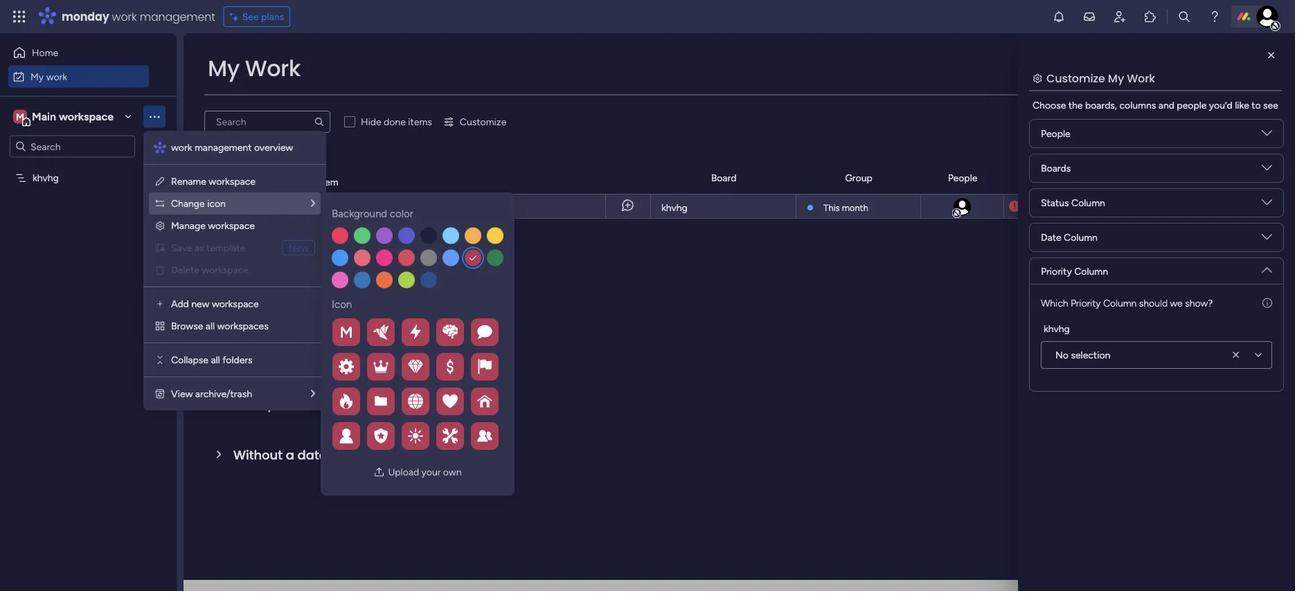 Task type: describe. For each thing, give the bounding box(es) containing it.
workspace for rename workspace
[[209, 176, 256, 187]]

m inside workspace 'image'
[[16, 111, 24, 123]]

view archive/trash
[[171, 388, 252, 400]]

0 inside without a date / 0 items
[[340, 450, 346, 462]]

0 vertical spatial people
[[1041, 128, 1071, 140]]

workspace options image
[[148, 110, 161, 124]]

new
[[289, 242, 309, 254]]

all for browse
[[206, 320, 215, 332]]

hide
[[361, 116, 382, 128]]

month
[[842, 202, 869, 213]]

my for my work
[[208, 53, 240, 84]]

done
[[384, 116, 406, 128]]

background color
[[332, 208, 413, 220]]

save as template
[[171, 242, 245, 254]]

save
[[171, 242, 192, 254]]

main content containing past dates /
[[184, 33, 1296, 592]]

we
[[1171, 297, 1183, 309]]

main
[[32, 110, 56, 123]]

add new workspace image
[[155, 299, 166, 310]]

delete workspace
[[171, 264, 249, 276]]

/ left item
[[303, 172, 309, 190]]

dates
[[264, 172, 300, 190]]

no selection
[[1056, 350, 1111, 361]]

inbox image
[[1083, 10, 1097, 24]]

column for priority column
[[1075, 265, 1109, 277]]

as
[[195, 242, 204, 254]]

upload your own button
[[368, 461, 467, 484]]

manage
[[171, 220, 206, 232]]

khvhg for khvhg link
[[662, 202, 688, 214]]

this for month
[[824, 202, 840, 213]]

09:00
[[1060, 201, 1084, 212]]

show?
[[1186, 297, 1213, 309]]

priority for priority
[[1232, 172, 1263, 184]]

khvhg inside list box
[[33, 172, 59, 184]]

1 horizontal spatial gary orlando image
[[1257, 6, 1279, 28]]

rename workspace image
[[155, 176, 166, 187]]

delete
[[171, 264, 199, 276]]

priority column
[[1041, 265, 1109, 277]]

service icon image
[[155, 243, 166, 254]]

see plans
[[242, 11, 284, 23]]

manage workspace
[[171, 220, 255, 232]]

delete workspace image
[[155, 265, 166, 276]]

columns
[[1120, 99, 1157, 111]]

should
[[1140, 297, 1168, 309]]

without
[[234, 447, 283, 464]]

items inside this week / 0 items
[[316, 301, 340, 313]]

my work
[[208, 53, 301, 84]]

dapulse dropdown down arrow image for people
[[1262, 128, 1273, 144]]

priority for priority column
[[1041, 265, 1072, 277]]

collapse all folders
[[171, 354, 253, 366]]

monday
[[62, 9, 109, 24]]

add new workspace
[[171, 298, 259, 310]]

this month
[[824, 202, 869, 213]]

plans
[[261, 11, 284, 23]]

apps image
[[1144, 10, 1158, 24]]

work for my
[[46, 71, 67, 82]]

the
[[1069, 99, 1083, 111]]

0 inside this week / 0 items
[[307, 301, 314, 313]]

boards
[[1041, 162, 1071, 174]]

v2 overdue deadline image
[[1010, 200, 1021, 213]]

this week / 0 items
[[234, 297, 340, 315]]

all for collapse
[[211, 354, 220, 366]]

browse all workspaces
[[171, 320, 269, 332]]

my work button
[[8, 65, 149, 88]]

collapse
[[171, 354, 209, 366]]

1 vertical spatial gary orlando image
[[952, 197, 973, 218]]

my work
[[30, 71, 67, 82]]

items inside without a date / 0 items
[[348, 450, 372, 462]]

and
[[1159, 99, 1175, 111]]

2 vertical spatial priority
[[1071, 297, 1101, 309]]

this for week
[[234, 297, 259, 315]]

status for status column
[[1041, 197, 1070, 209]]

week for next
[[264, 347, 297, 364]]

past
[[234, 172, 261, 190]]

0 inside the next week / 0 items
[[310, 351, 316, 362]]

home button
[[8, 42, 149, 64]]

select product image
[[12, 10, 26, 24]]

work management overview
[[171, 142, 293, 153]]

next week / 0 items
[[234, 347, 342, 364]]

next
[[234, 347, 261, 364]]

search everything image
[[1178, 10, 1192, 24]]

items inside later / 0 items
[[286, 401, 310, 412]]

choose
[[1033, 99, 1067, 111]]

customize button
[[438, 111, 512, 133]]

items inside the next week / 0 items
[[318, 351, 342, 362]]

you'd
[[1210, 99, 1233, 111]]

no
[[1056, 350, 1069, 361]]

khvhg for khvhg group
[[1044, 323, 1070, 335]]

collapse all folders image
[[155, 355, 166, 366]]

status for status
[[1136, 172, 1164, 184]]

workspace up workspaces
[[212, 298, 259, 310]]

0 inside today / 0 items
[[286, 251, 292, 263]]

/ down this week / 0 items
[[300, 347, 307, 364]]

2 horizontal spatial my
[[1109, 70, 1125, 86]]

0 vertical spatial management
[[140, 9, 215, 24]]

dapulse dropdown down arrow image for date
[[1262, 232, 1273, 248]]

view
[[171, 388, 193, 400]]

group
[[846, 172, 873, 184]]

customize for customize
[[460, 116, 507, 128]]

/ right date in the bottom left of the page
[[330, 447, 337, 464]]

date column
[[1041, 232, 1098, 244]]

delete workspace menu item
[[149, 259, 321, 281]]

later / 0 items
[[234, 397, 310, 414]]

nov 15, 09:00 am
[[1028, 201, 1100, 212]]

without a date / 0 items
[[234, 447, 372, 464]]

monday work management
[[62, 9, 215, 24]]

archive/trash
[[195, 388, 252, 400]]



Task type: vqa. For each thing, say whether or not it's contained in the screenshot.
the bottommost Priority
yes



Task type: locate. For each thing, give the bounding box(es) containing it.
this up workspaces
[[234, 297, 259, 315]]

hide done items
[[361, 116, 432, 128]]

which priority column should we show?
[[1041, 297, 1213, 309]]

0
[[286, 251, 292, 263], [307, 301, 314, 313], [310, 351, 316, 362], [278, 401, 284, 412], [340, 450, 346, 462]]

my up the boards,
[[1109, 70, 1125, 86]]

0 vertical spatial status
[[1136, 172, 1164, 184]]

0 vertical spatial week
[[262, 297, 294, 315]]

khvhg list box
[[0, 164, 177, 377]]

workspace for main workspace
[[59, 110, 114, 123]]

work for monday
[[112, 9, 137, 24]]

0 vertical spatial m
[[16, 111, 24, 123]]

list arrow image for view archive/trash
[[311, 389, 315, 399]]

1 horizontal spatial my
[[208, 53, 240, 84]]

help image
[[1208, 10, 1222, 24]]

list arrow image for change icon
[[311, 199, 315, 209]]

1
[[313, 176, 317, 188], [259, 201, 263, 213]]

customize my work
[[1047, 70, 1156, 86]]

0 vertical spatial priority
[[1232, 172, 1263, 184]]

list arrow image down past dates / 1 item
[[311, 199, 315, 209]]

main workspace
[[32, 110, 114, 123]]

15,
[[1047, 201, 1058, 212]]

1 vertical spatial week
[[264, 347, 297, 364]]

menu containing work management overview
[[143, 131, 326, 411]]

see
[[1264, 99, 1279, 111]]

1 horizontal spatial work
[[1127, 70, 1156, 86]]

past dates / 1 item
[[234, 172, 339, 190]]

2 vertical spatial work
[[171, 142, 192, 153]]

dapulse dropdown down arrow image for status column
[[1262, 197, 1273, 213]]

0 horizontal spatial work
[[46, 71, 67, 82]]

date
[[1043, 172, 1064, 184], [1041, 232, 1062, 244]]

icon
[[207, 198, 226, 210]]

0 horizontal spatial my
[[30, 71, 44, 82]]

2 horizontal spatial khvhg
[[1044, 323, 1070, 335]]

0 vertical spatial this
[[824, 202, 840, 213]]

/ left new
[[276, 247, 282, 265]]

1 vertical spatial m
[[340, 323, 353, 342]]

work right monday
[[112, 9, 137, 24]]

0 right date in the bottom left of the page
[[340, 450, 346, 462]]

0 vertical spatial customize
[[1047, 70, 1106, 86]]

my inside my work button
[[30, 71, 44, 82]]

workspace
[[59, 110, 114, 123], [209, 176, 256, 187], [208, 220, 255, 232], [202, 264, 249, 276], [212, 298, 259, 310]]

1 list arrow image from the top
[[311, 199, 315, 209]]

column for date column
[[1064, 232, 1098, 244]]

khvhg link
[[660, 195, 788, 220]]

menu item containing save as template
[[149, 237, 321, 259]]

upload your own
[[388, 467, 462, 478]]

main content
[[184, 33, 1296, 592]]

items up this week / 0 items
[[294, 251, 318, 263]]

1 vertical spatial people
[[948, 172, 978, 184]]

week for this
[[262, 297, 294, 315]]

invite members image
[[1114, 10, 1127, 24]]

khvhg heading
[[1044, 322, 1070, 336]]

1 dapulse dropdown down arrow image from the top
[[1262, 163, 1273, 178]]

project
[[225, 201, 256, 213]]

all left 'folders'
[[211, 354, 220, 366]]

3 dapulse dropdown down arrow image from the top
[[1262, 260, 1273, 275]]

0 vertical spatial work
[[112, 9, 137, 24]]

workspace down the template
[[202, 264, 249, 276]]

1 left item
[[313, 176, 317, 188]]

0 horizontal spatial people
[[948, 172, 978, 184]]

items right later
[[286, 401, 310, 412]]

work inside menu
[[171, 142, 192, 153]]

dapulse dropdown down arrow image
[[1262, 128, 1273, 144], [1262, 197, 1273, 213]]

workspace up project
[[209, 176, 256, 187]]

1 horizontal spatial 1
[[313, 176, 317, 188]]

selection
[[1072, 350, 1111, 361]]

v2 info image
[[1263, 296, 1273, 310]]

0 right the today
[[286, 251, 292, 263]]

1 vertical spatial status
[[1041, 197, 1070, 209]]

0 vertical spatial dapulse dropdown down arrow image
[[1262, 128, 1273, 144]]

gary orlando image
[[1257, 6, 1279, 28], [952, 197, 973, 218]]

see
[[242, 11, 259, 23]]

0 vertical spatial khvhg
[[33, 172, 59, 184]]

1 vertical spatial this
[[234, 297, 259, 315]]

project 1
[[225, 201, 263, 213]]

later
[[234, 397, 265, 414]]

icon
[[332, 298, 352, 311]]

all down "add new workspace"
[[206, 320, 215, 332]]

notifications image
[[1053, 10, 1066, 24]]

0 horizontal spatial gary orlando image
[[952, 197, 973, 218]]

khvhg inside group
[[1044, 323, 1070, 335]]

status column
[[1041, 197, 1106, 209]]

1 vertical spatial customize
[[460, 116, 507, 128]]

today / 0 items
[[234, 247, 318, 265]]

1 dapulse dropdown down arrow image from the top
[[1262, 128, 1273, 144]]

option
[[0, 166, 177, 168]]

0 inside later / 0 items
[[278, 401, 284, 412]]

to
[[1252, 99, 1262, 111]]

0 horizontal spatial customize
[[460, 116, 507, 128]]

1 vertical spatial management
[[195, 142, 252, 153]]

your
[[422, 467, 441, 478]]

see plans button
[[224, 6, 290, 27]]

0 vertical spatial dapulse dropdown down arrow image
[[1262, 163, 1273, 178]]

work inside button
[[46, 71, 67, 82]]

work
[[112, 9, 137, 24], [46, 71, 67, 82], [171, 142, 192, 153]]

gary orlando image left v2 overdue deadline image
[[952, 197, 973, 218]]

overview
[[254, 142, 293, 153]]

work down 'plans'
[[245, 53, 301, 84]]

date down 15,
[[1041, 232, 1062, 244]]

column for status column
[[1072, 197, 1106, 209]]

column right 15,
[[1072, 197, 1106, 209]]

manage workspace image
[[155, 220, 166, 231]]

a
[[286, 447, 294, 464]]

my down see plans button
[[208, 53, 240, 84]]

workspace up 'search in workspace' field at the top
[[59, 110, 114, 123]]

m left main
[[16, 111, 24, 123]]

which
[[1041, 297, 1069, 309]]

own
[[443, 467, 462, 478]]

color
[[390, 208, 413, 220]]

work inside main content
[[1127, 70, 1156, 86]]

1 horizontal spatial customize
[[1047, 70, 1106, 86]]

m
[[16, 111, 24, 123], [340, 323, 353, 342]]

items right done
[[408, 116, 432, 128]]

people
[[1041, 128, 1071, 140], [948, 172, 978, 184]]

like
[[1236, 99, 1250, 111]]

my for my work
[[30, 71, 44, 82]]

menu
[[143, 131, 326, 411]]

week up workspaces
[[262, 297, 294, 315]]

1 horizontal spatial people
[[1041, 128, 1071, 140]]

workspace image
[[13, 109, 27, 124]]

customize inside button
[[460, 116, 507, 128]]

date for date column
[[1041, 232, 1062, 244]]

/
[[303, 172, 309, 190], [276, 247, 282, 265], [298, 297, 304, 315], [300, 347, 307, 364], [268, 397, 274, 414], [330, 447, 337, 464]]

khvhg group
[[1041, 322, 1273, 369]]

0 horizontal spatial status
[[1041, 197, 1070, 209]]

/ left icon
[[298, 297, 304, 315]]

1 inside past dates / 1 item
[[313, 176, 317, 188]]

1 horizontal spatial m
[[340, 323, 353, 342]]

1 horizontal spatial khvhg
[[662, 202, 688, 214]]

Filter dashboard by text search field
[[204, 111, 331, 133]]

0 vertical spatial date
[[1043, 172, 1064, 184]]

boards,
[[1086, 99, 1118, 111]]

column down date column
[[1075, 265, 1109, 277]]

list arrow image
[[311, 199, 315, 209], [311, 389, 315, 399]]

priority
[[1232, 172, 1263, 184], [1041, 265, 1072, 277], [1071, 297, 1101, 309]]

1 vertical spatial work
[[46, 71, 67, 82]]

search image
[[314, 116, 325, 127]]

rename workspace
[[171, 176, 256, 187]]

1 horizontal spatial work
[[112, 9, 137, 24]]

photo icon image
[[374, 467, 385, 478]]

workspace down project
[[208, 220, 255, 232]]

view archive/trash image
[[155, 389, 166, 400]]

management
[[140, 9, 215, 24], [195, 142, 252, 153]]

2 dapulse dropdown down arrow image from the top
[[1262, 197, 1273, 213]]

dapulse dropdown down arrow image
[[1262, 163, 1273, 178], [1262, 232, 1273, 248], [1262, 260, 1273, 275]]

0 horizontal spatial 1
[[259, 201, 263, 213]]

change
[[171, 198, 205, 210]]

1 right project
[[259, 201, 263, 213]]

0 horizontal spatial m
[[16, 111, 24, 123]]

items right date in the bottom left of the page
[[348, 450, 372, 462]]

workspace for delete workspace
[[202, 264, 249, 276]]

1 vertical spatial dapulse dropdown down arrow image
[[1262, 197, 1273, 213]]

background
[[332, 208, 387, 220]]

0 vertical spatial 1
[[313, 176, 317, 188]]

nov
[[1028, 201, 1044, 212]]

upload
[[388, 467, 419, 478]]

/ right later
[[268, 397, 274, 414]]

home
[[32, 47, 58, 59]]

rename
[[171, 176, 206, 187]]

workspace inside menu item
[[202, 264, 249, 276]]

browse all workspaces image
[[155, 321, 166, 332]]

date
[[298, 447, 327, 464]]

change icon image
[[155, 198, 166, 209]]

workspaces
[[217, 320, 269, 332]]

today
[[234, 247, 273, 265]]

0 vertical spatial all
[[206, 320, 215, 332]]

2 vertical spatial khvhg
[[1044, 323, 1070, 335]]

work down "home"
[[46, 71, 67, 82]]

am
[[1087, 201, 1100, 212]]

0 vertical spatial gary orlando image
[[1257, 6, 1279, 28]]

m down icon
[[340, 323, 353, 342]]

Search in workspace field
[[29, 139, 116, 155]]

0 horizontal spatial this
[[234, 297, 259, 315]]

items inside today / 0 items
[[294, 251, 318, 263]]

new
[[191, 298, 210, 310]]

1 vertical spatial priority
[[1041, 265, 1072, 277]]

0 horizontal spatial work
[[245, 53, 301, 84]]

column left should
[[1104, 297, 1137, 309]]

1 horizontal spatial status
[[1136, 172, 1164, 184]]

workspace selection element
[[13, 108, 116, 126]]

1 horizontal spatial this
[[824, 202, 840, 213]]

0 left icon
[[307, 301, 314, 313]]

0 vertical spatial list arrow image
[[311, 199, 315, 209]]

1 vertical spatial all
[[211, 354, 220, 366]]

work up columns on the top right
[[1127, 70, 1156, 86]]

gary orlando image right the help icon
[[1257, 6, 1279, 28]]

items
[[408, 116, 432, 128], [294, 251, 318, 263], [316, 301, 340, 313], [318, 351, 342, 362], [286, 401, 310, 412], [348, 450, 372, 462]]

customize
[[1047, 70, 1106, 86], [460, 116, 507, 128]]

item
[[319, 176, 339, 188]]

choose the boards, columns and people you'd like to see
[[1033, 99, 1279, 111]]

1 vertical spatial date
[[1041, 232, 1062, 244]]

1 vertical spatial list arrow image
[[311, 389, 315, 399]]

people
[[1178, 99, 1207, 111]]

my down "home"
[[30, 71, 44, 82]]

column down the 09:00
[[1064, 232, 1098, 244]]

work up rename
[[171, 142, 192, 153]]

customize for customize my work
[[1047, 70, 1106, 86]]

1 vertical spatial khvhg
[[662, 202, 688, 214]]

items up the next week / 0 items
[[316, 301, 340, 313]]

2 dapulse dropdown down arrow image from the top
[[1262, 232, 1273, 248]]

khvhg
[[33, 172, 59, 184], [662, 202, 688, 214], [1044, 323, 1070, 335]]

this left month
[[824, 202, 840, 213]]

2 horizontal spatial work
[[171, 142, 192, 153]]

dapulse dropdown down arrow image for priority
[[1262, 260, 1273, 275]]

date up 15,
[[1043, 172, 1064, 184]]

browse
[[171, 320, 203, 332]]

template
[[206, 242, 245, 254]]

week right next
[[264, 347, 297, 364]]

0 down this week / 0 items
[[310, 351, 316, 362]]

list arrow image right later / 0 items at the bottom
[[311, 389, 315, 399]]

menu item
[[149, 237, 321, 259]]

date for date
[[1043, 172, 1064, 184]]

None search field
[[204, 111, 331, 133]]

my
[[208, 53, 240, 84], [1109, 70, 1125, 86], [30, 71, 44, 82]]

0 right later
[[278, 401, 284, 412]]

folders
[[223, 354, 253, 366]]

add
[[171, 298, 189, 310]]

1 vertical spatial 1
[[259, 201, 263, 213]]

workspace for manage workspace
[[208, 220, 255, 232]]

2 vertical spatial dapulse dropdown down arrow image
[[1262, 260, 1273, 275]]

change icon
[[171, 198, 226, 210]]

0 horizontal spatial khvhg
[[33, 172, 59, 184]]

2 list arrow image from the top
[[311, 389, 315, 399]]

1 vertical spatial dapulse dropdown down arrow image
[[1262, 232, 1273, 248]]

items down icon
[[318, 351, 342, 362]]



